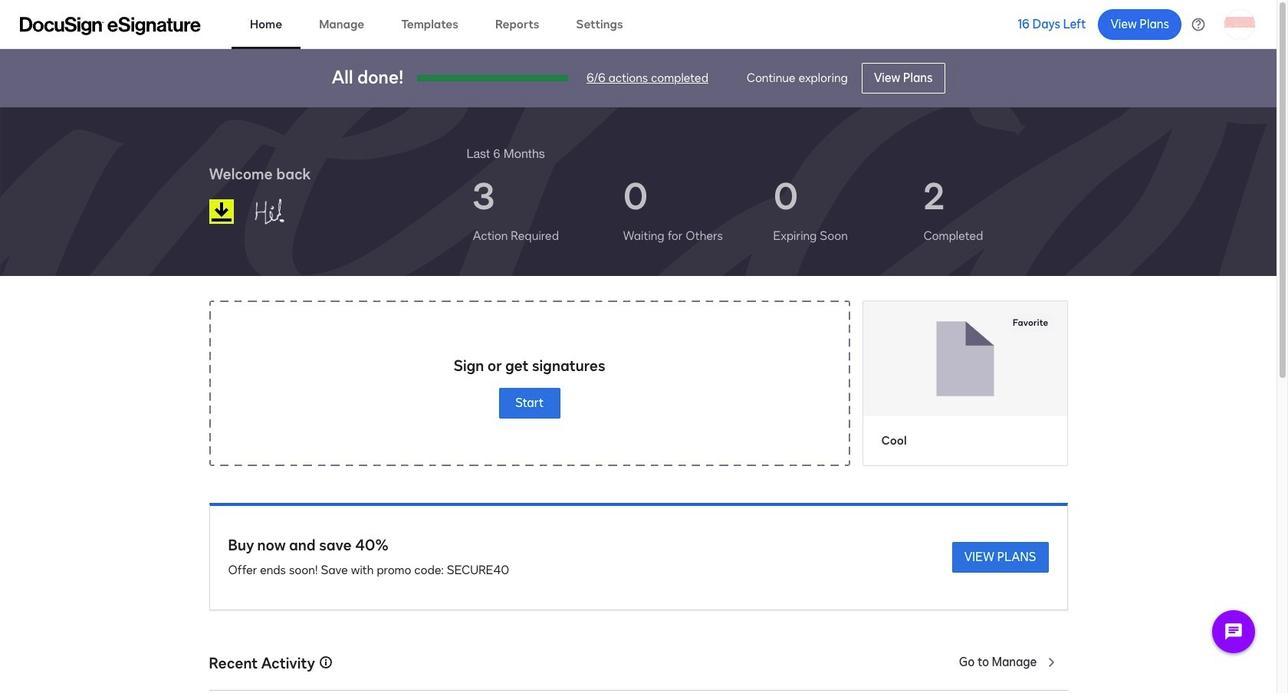 Task type: describe. For each thing, give the bounding box(es) containing it.
your uploaded profile image image
[[1225, 9, 1255, 39]]

use cool image
[[863, 301, 1067, 416]]

docusignlogo image
[[209, 199, 234, 224]]



Task type: vqa. For each thing, say whether or not it's contained in the screenshot.
LIST
yes



Task type: locate. For each thing, give the bounding box(es) containing it.
docusign esignature image
[[20, 16, 201, 35]]

generic name image
[[247, 192, 326, 232]]

heading
[[467, 144, 545, 163]]

list
[[467, 163, 1068, 258]]



